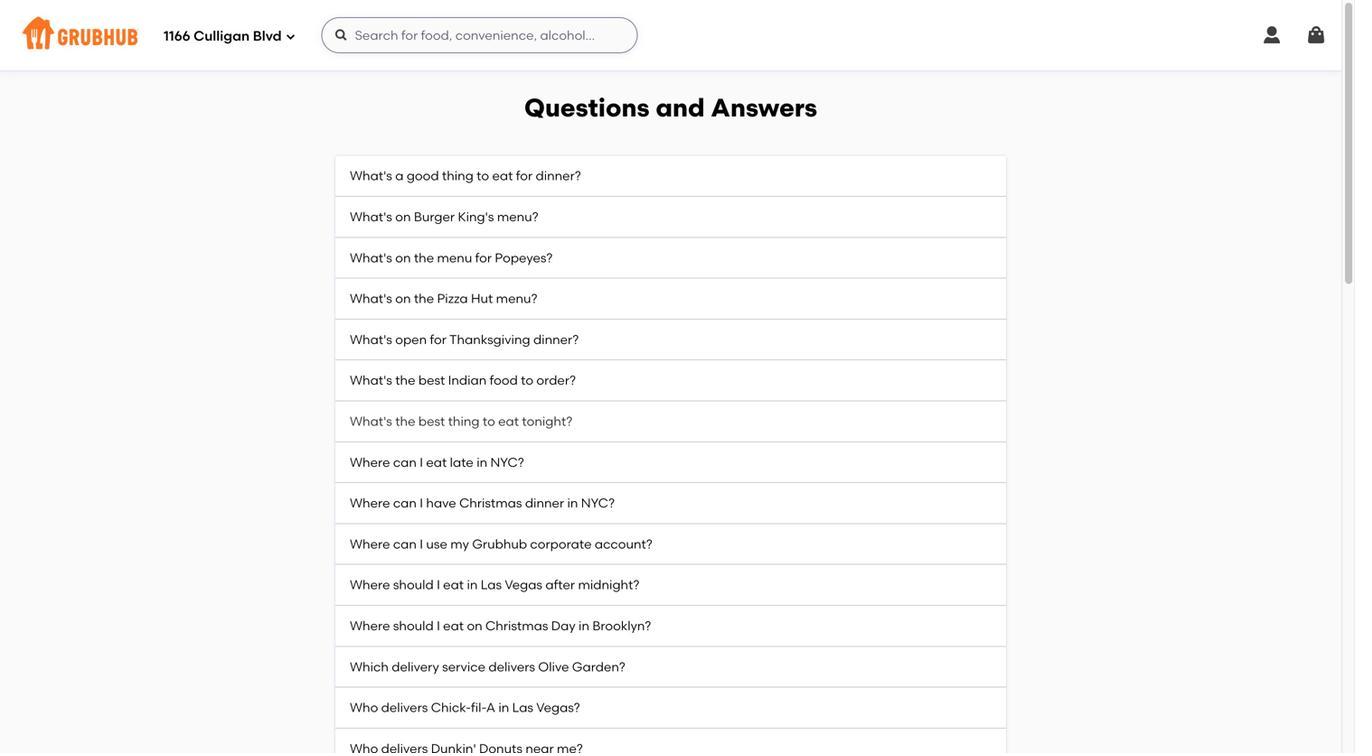 Task type: locate. For each thing, give the bounding box(es) containing it.
2 what's from the top
[[350, 209, 392, 225]]

hut
[[471, 291, 493, 307]]

eat up service
[[443, 619, 464, 634]]

2 horizontal spatial for
[[516, 168, 533, 184]]

2 best from the top
[[418, 414, 445, 429]]

0 vertical spatial menu?
[[497, 209, 539, 225]]

culligan
[[194, 28, 250, 44]]

what's open for thanksgiving dinner?
[[350, 332, 579, 348]]

0 vertical spatial should
[[393, 578, 434, 593]]

where for where should i eat in las vegas after midnight?
[[350, 578, 390, 593]]

eat left late
[[426, 455, 447, 470]]

1 can from the top
[[393, 455, 417, 470]]

dinner
[[525, 496, 564, 511]]

order?
[[536, 373, 576, 388]]

2 can from the top
[[393, 496, 417, 511]]

0 vertical spatial thing
[[442, 168, 474, 184]]

where should i eat in las vegas after midnight? link
[[335, 566, 1006, 607]]

eat left the tonight?
[[498, 414, 519, 429]]

menu? right hut
[[496, 291, 538, 307]]

what's the best thing to eat tonight?
[[350, 414, 573, 429]]

0 vertical spatial christmas
[[459, 496, 522, 511]]

1 vertical spatial best
[[418, 414, 445, 429]]

the up where can i eat late in nyc?
[[395, 414, 415, 429]]

delivery
[[392, 660, 439, 675]]

0 vertical spatial can
[[393, 455, 417, 470]]

christmas up the grubhub
[[459, 496, 522, 511]]

where can i have christmas dinner in nyc?
[[350, 496, 615, 511]]

tonight?
[[522, 414, 573, 429]]

in inside where can i have christmas dinner in nyc? link
[[567, 496, 578, 511]]

to
[[477, 168, 489, 184], [521, 373, 533, 388], [483, 414, 495, 429]]

to inside what's a good thing to eat for dinner? link
[[477, 168, 489, 184]]

to for for
[[477, 168, 489, 184]]

las right a
[[512, 701, 533, 716]]

olive
[[538, 660, 569, 675]]

0 horizontal spatial nyc?
[[490, 455, 524, 470]]

should up delivery
[[393, 619, 434, 634]]

a
[[486, 701, 495, 716]]

4 what's from the top
[[350, 291, 392, 307]]

1 should from the top
[[393, 578, 434, 593]]

thing down what's the best indian food to order?
[[448, 414, 480, 429]]

can
[[393, 455, 417, 470], [393, 496, 417, 511], [393, 537, 417, 552]]

i for late
[[420, 455, 423, 470]]

1 vertical spatial nyc?
[[581, 496, 615, 511]]

eat up king's at left
[[492, 168, 513, 184]]

dinner? up order?
[[533, 332, 579, 348]]

which delivery service delivers olive garden? link
[[335, 648, 1006, 689]]

to up king's at left
[[477, 168, 489, 184]]

1 horizontal spatial for
[[475, 250, 492, 266]]

best left indian
[[418, 373, 445, 388]]

to for tonight?
[[483, 414, 495, 429]]

what's the best thing to eat tonight? link
[[335, 402, 1006, 443]]

questions and answers
[[524, 93, 817, 123]]

have
[[426, 496, 456, 511]]

where inside where should i eat in las vegas after midnight? link
[[350, 578, 390, 593]]

on left burger
[[395, 209, 411, 225]]

for right menu
[[475, 250, 492, 266]]

brooklyn?
[[592, 619, 651, 634]]

the left pizza
[[414, 291, 434, 307]]

in right the dinner at the bottom left of page
[[567, 496, 578, 511]]

where for where can i use my grubhub corporate account?
[[350, 537, 390, 552]]

thing inside "link"
[[448, 414, 480, 429]]

where can i have christmas dinner in nyc? link
[[335, 484, 1006, 525]]

what's for what's a good thing to eat for dinner?
[[350, 168, 392, 184]]

on left menu
[[395, 250, 411, 266]]

thanksgiving
[[449, 332, 530, 348]]

0 horizontal spatial for
[[430, 332, 446, 348]]

0 vertical spatial las
[[481, 578, 502, 593]]

7 what's from the top
[[350, 414, 392, 429]]

christmas
[[459, 496, 522, 511], [486, 619, 548, 634]]

where can i use my grubhub corporate account?
[[350, 537, 653, 552]]

for right "open"
[[430, 332, 446, 348]]

the
[[414, 250, 434, 266], [414, 291, 434, 307], [395, 373, 415, 388], [395, 414, 415, 429]]

i for in
[[437, 578, 440, 593]]

where should i eat on christmas day in brooklyn? link
[[335, 607, 1006, 648]]

in right a
[[498, 701, 509, 716]]

vegas
[[505, 578, 542, 593]]

midnight?
[[578, 578, 640, 593]]

fil-
[[471, 701, 486, 716]]

2 should from the top
[[393, 619, 434, 634]]

indian
[[448, 373, 487, 388]]

menu? up popeyes?
[[497, 209, 539, 225]]

1 vertical spatial for
[[475, 250, 492, 266]]

eat down my on the bottom left
[[443, 578, 464, 593]]

5 where from the top
[[350, 619, 390, 634]]

where
[[350, 455, 390, 470], [350, 496, 390, 511], [350, 537, 390, 552], [350, 578, 390, 593], [350, 619, 390, 634]]

food
[[490, 373, 518, 388]]

in
[[477, 455, 487, 470], [567, 496, 578, 511], [467, 578, 478, 593], [579, 619, 589, 634], [498, 701, 509, 716]]

las left vegas
[[481, 578, 502, 593]]

i for on
[[437, 619, 440, 634]]

what's open for thanksgiving dinner? link
[[335, 320, 1006, 361]]

after
[[545, 578, 575, 593]]

for up popeyes?
[[516, 168, 533, 184]]

3 what's from the top
[[350, 250, 392, 266]]

0 vertical spatial delivers
[[489, 660, 535, 675]]

can for eat
[[393, 455, 417, 470]]

for
[[516, 168, 533, 184], [475, 250, 492, 266], [430, 332, 446, 348]]

0 vertical spatial nyc?
[[490, 455, 524, 470]]

svg image
[[1261, 24, 1283, 46], [334, 28, 349, 42]]

thing for best
[[448, 414, 480, 429]]

1 vertical spatial should
[[393, 619, 434, 634]]

nyc? right late
[[490, 455, 524, 470]]

nyc?
[[490, 455, 524, 470], [581, 496, 615, 511]]

dinner?
[[536, 168, 581, 184], [533, 332, 579, 348]]

svg image
[[1305, 24, 1327, 46], [285, 31, 296, 42]]

christmas down vegas
[[486, 619, 548, 634]]

1166 culligan blvd
[[164, 28, 282, 44]]

where inside where can i use my grubhub corporate account? link
[[350, 537, 390, 552]]

the down "open"
[[395, 373, 415, 388]]

i up delivery
[[437, 619, 440, 634]]

1 vertical spatial las
[[512, 701, 533, 716]]

1 vertical spatial menu?
[[496, 291, 538, 307]]

what's
[[350, 168, 392, 184], [350, 209, 392, 225], [350, 250, 392, 266], [350, 291, 392, 307], [350, 332, 392, 348], [350, 373, 392, 388], [350, 414, 392, 429]]

0 vertical spatial to
[[477, 168, 489, 184]]

eat for in
[[426, 455, 447, 470]]

i left use at the left of page
[[420, 537, 423, 552]]

can left late
[[393, 455, 417, 470]]

in right day
[[579, 619, 589, 634]]

3 can from the top
[[393, 537, 417, 552]]

1 what's from the top
[[350, 168, 392, 184]]

popeyes?
[[495, 250, 553, 266]]

which
[[350, 660, 389, 675]]

what's for what's open for thanksgiving dinner?
[[350, 332, 392, 348]]

3 where from the top
[[350, 537, 390, 552]]

nyc? up account?
[[581, 496, 615, 511]]

4 where from the top
[[350, 578, 390, 593]]

to inside what's the best thing to eat tonight? "link"
[[483, 414, 495, 429]]

0 vertical spatial best
[[418, 373, 445, 388]]

on up "open"
[[395, 291, 411, 307]]

chick-
[[431, 701, 471, 716]]

can left have
[[393, 496, 417, 511]]

delivers
[[489, 660, 535, 675], [381, 701, 428, 716]]

1 vertical spatial can
[[393, 496, 417, 511]]

1 vertical spatial delivers
[[381, 701, 428, 716]]

in down my on the bottom left
[[467, 578, 478, 593]]

1 vertical spatial thing
[[448, 414, 480, 429]]

dinner? down questions
[[536, 168, 581, 184]]

delivers right who
[[381, 701, 428, 716]]

my
[[450, 537, 469, 552]]

1 where from the top
[[350, 455, 390, 470]]

thing right good
[[442, 168, 474, 184]]

open
[[395, 332, 427, 348]]

on
[[395, 209, 411, 225], [395, 250, 411, 266], [395, 291, 411, 307], [467, 619, 482, 634]]

las
[[481, 578, 502, 593], [512, 701, 533, 716]]

where inside where can i eat late in nyc? link
[[350, 455, 390, 470]]

where inside where can i have christmas dinner in nyc? link
[[350, 496, 390, 511]]

2 vertical spatial can
[[393, 537, 417, 552]]

delivers left 'olive'
[[489, 660, 535, 675]]

where should i eat in las vegas after midnight?
[[350, 578, 640, 593]]

use
[[426, 537, 447, 552]]

in inside where can i eat late in nyc? link
[[477, 455, 487, 470]]

menu
[[437, 250, 472, 266]]

0 horizontal spatial delivers
[[381, 701, 428, 716]]

can for have
[[393, 496, 417, 511]]

5 what's from the top
[[350, 332, 392, 348]]

where can i use my grubhub corporate account? link
[[335, 525, 1006, 566]]

2 vertical spatial to
[[483, 414, 495, 429]]

what's inside "link"
[[350, 414, 392, 429]]

what's for what's the best indian food to order?
[[350, 373, 392, 388]]

grubhub
[[472, 537, 527, 552]]

in right late
[[477, 455, 487, 470]]

what's on burger king's menu?
[[350, 209, 539, 225]]

where inside 'where should i eat on christmas day in brooklyn?' link
[[350, 619, 390, 634]]

in inside 'where should i eat on christmas day in brooklyn?' link
[[579, 619, 589, 634]]

eat
[[492, 168, 513, 184], [498, 414, 519, 429], [426, 455, 447, 470], [443, 578, 464, 593], [443, 619, 464, 634]]

day
[[551, 619, 576, 634]]

1 vertical spatial to
[[521, 373, 533, 388]]

best
[[418, 373, 445, 388], [418, 414, 445, 429]]

0 horizontal spatial las
[[481, 578, 502, 593]]

i down use at the left of page
[[437, 578, 440, 593]]

what's on the menu for popeyes? link
[[335, 238, 1006, 279]]

1 best from the top
[[418, 373, 445, 388]]

0 vertical spatial for
[[516, 168, 533, 184]]

late
[[450, 455, 474, 470]]

1 horizontal spatial delivers
[[489, 660, 535, 675]]

1 horizontal spatial nyc?
[[581, 496, 615, 511]]

eat for christmas
[[443, 619, 464, 634]]

corporate
[[530, 537, 592, 552]]

thing
[[442, 168, 474, 184], [448, 414, 480, 429]]

i left late
[[420, 455, 423, 470]]

to down food
[[483, 414, 495, 429]]

0 vertical spatial dinner?
[[536, 168, 581, 184]]

6 what's from the top
[[350, 373, 392, 388]]

dinner? inside what's a good thing to eat for dinner? link
[[536, 168, 581, 184]]

can left use at the left of page
[[393, 537, 417, 552]]

to right food
[[521, 373, 533, 388]]

1 vertical spatial dinner?
[[533, 332, 579, 348]]

best up where can i eat late in nyc?
[[418, 414, 445, 429]]

what's the best indian food to order? link
[[335, 361, 1006, 402]]

0 horizontal spatial svg image
[[334, 28, 349, 42]]

2 where from the top
[[350, 496, 390, 511]]

questions
[[524, 93, 650, 123]]

where can i eat late in nyc?
[[350, 455, 524, 470]]

pizza
[[437, 291, 468, 307]]

who delivers chick-fil-a in las vegas? link
[[335, 689, 1006, 729]]

should for on
[[393, 619, 434, 634]]

should
[[393, 578, 434, 593], [393, 619, 434, 634]]

i left have
[[420, 496, 423, 511]]

i
[[420, 455, 423, 470], [420, 496, 423, 511], [420, 537, 423, 552], [437, 578, 440, 593], [437, 619, 440, 634]]

burger
[[414, 209, 455, 225]]

eat for las
[[443, 578, 464, 593]]

should down use at the left of page
[[393, 578, 434, 593]]

what's on burger king's menu? link
[[335, 197, 1006, 238]]

best inside "link"
[[418, 414, 445, 429]]

menu?
[[497, 209, 539, 225], [496, 291, 538, 307]]

the inside "link"
[[395, 414, 415, 429]]



Task type: describe. For each thing, give the bounding box(es) containing it.
1 horizontal spatial svg image
[[1305, 24, 1327, 46]]

best for indian
[[418, 373, 445, 388]]

i for my
[[420, 537, 423, 552]]

answers
[[711, 93, 817, 123]]

what's a good thing to eat for dinner? link
[[335, 156, 1006, 197]]

eat inside "link"
[[498, 414, 519, 429]]

to inside what's the best indian food to order? link
[[521, 373, 533, 388]]

what's for what's the best thing to eat tonight?
[[350, 414, 392, 429]]

where for where can i have christmas dinner in nyc?
[[350, 496, 390, 511]]

1 vertical spatial christmas
[[486, 619, 548, 634]]

what's a good thing to eat for dinner?
[[350, 168, 581, 184]]

what's on the pizza hut menu? link
[[335, 279, 1006, 320]]

good
[[407, 168, 439, 184]]

the left menu
[[414, 250, 434, 266]]

in inside where should i eat in las vegas after midnight? link
[[467, 578, 478, 593]]

can for use
[[393, 537, 417, 552]]

i for christmas
[[420, 496, 423, 511]]

nyc? inside where can i eat late in nyc? link
[[490, 455, 524, 470]]

which delivery service delivers olive garden?
[[350, 660, 625, 675]]

what's on the pizza hut menu?
[[350, 291, 538, 307]]

vegas?
[[536, 701, 580, 716]]

where can i eat late in nyc? link
[[335, 443, 1006, 484]]

0 horizontal spatial svg image
[[285, 31, 296, 42]]

1166
[[164, 28, 190, 44]]

where for where should i eat on christmas day in brooklyn?
[[350, 619, 390, 634]]

what's for what's on the menu for popeyes?
[[350, 250, 392, 266]]

on for menu
[[395, 250, 411, 266]]

in inside who delivers chick-fil-a in las vegas? link
[[498, 701, 509, 716]]

what's for what's on the pizza hut menu?
[[350, 291, 392, 307]]

dinner? inside what's open for thanksgiving dinner? link
[[533, 332, 579, 348]]

thing for good
[[442, 168, 474, 184]]

blvd
[[253, 28, 282, 44]]

best for thing
[[418, 414, 445, 429]]

Search for food, convenience, alcohol... search field
[[321, 17, 638, 53]]

on for pizza
[[395, 291, 411, 307]]

2 vertical spatial for
[[430, 332, 446, 348]]

what's for what's on burger king's menu?
[[350, 209, 392, 225]]

should for in
[[393, 578, 434, 593]]

what's the best indian food to order?
[[350, 373, 576, 388]]

where for where can i eat late in nyc?
[[350, 455, 390, 470]]

king's
[[458, 209, 494, 225]]

on for king's
[[395, 209, 411, 225]]

what's on the menu for popeyes?
[[350, 250, 553, 266]]

on up service
[[467, 619, 482, 634]]

service
[[442, 660, 485, 675]]

who
[[350, 701, 378, 716]]

1 horizontal spatial las
[[512, 701, 533, 716]]

account?
[[595, 537, 653, 552]]

a
[[395, 168, 404, 184]]

where should i eat on christmas day in brooklyn?
[[350, 619, 651, 634]]

who delivers chick-fil-a in las vegas?
[[350, 701, 580, 716]]

garden?
[[572, 660, 625, 675]]

main navigation navigation
[[0, 0, 1342, 71]]

1 horizontal spatial svg image
[[1261, 24, 1283, 46]]

nyc? inside where can i have christmas dinner in nyc? link
[[581, 496, 615, 511]]

and
[[656, 93, 705, 123]]



Task type: vqa. For each thing, say whether or not it's contained in the screenshot.
Who delivers Chick-fil-A in Las Vegas? link
yes



